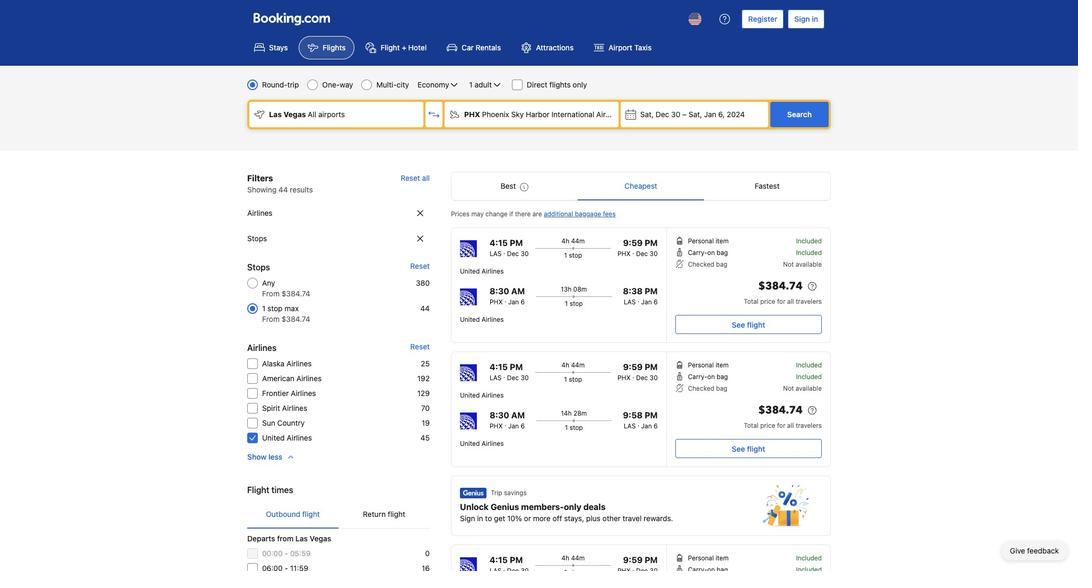 Task type: describe. For each thing, give the bounding box(es) containing it.
from
[[277, 535, 294, 544]]

airport taxis link
[[585, 36, 661, 59]]

results
[[290, 185, 313, 194]]

alaska
[[262, 359, 285, 369]]

airport taxis
[[609, 43, 652, 52]]

give feedback button
[[1002, 542, 1068, 561]]

one-
[[323, 80, 340, 89]]

unlock
[[460, 503, 489, 512]]

1 adult
[[470, 80, 492, 89]]

round-
[[262, 80, 288, 89]]

other
[[603, 515, 621, 524]]

total price for all travelers for 8:38 pm
[[744, 298, 823, 306]]

not available for 8:38 pm
[[784, 261, 823, 269]]

10%
[[508, 515, 522, 524]]

14h
[[561, 410, 572, 418]]

may
[[472, 210, 484, 218]]

las vegas all airports
[[269, 110, 345, 119]]

flight times
[[247, 486, 293, 495]]

departs
[[247, 535, 275, 544]]

alaska airlines
[[262, 359, 312, 369]]

see flight button for 9:58 pm
[[676, 440, 823, 459]]

1 included from the top
[[797, 237, 823, 245]]

hotel
[[409, 43, 427, 52]]

2 sat, from the left
[[689, 110, 703, 119]]

give
[[1011, 547, 1026, 556]]

9:59 for 9:58
[[624, 363, 643, 372]]

rentals
[[476, 43, 501, 52]]

jan inside popup button
[[705, 110, 717, 119]]

$384.74 inside 1 stop max from $384.74
[[282, 315, 310, 324]]

1 inside 1 stop max from $384.74
[[262, 304, 266, 313]]

personal item for 8:38 pm
[[689, 237, 729, 245]]

outbound
[[266, 510, 301, 519]]

direct flights only
[[527, 80, 588, 89]]

not for 9:58 pm
[[784, 385, 795, 393]]

. inside 8:38 pm las . jan 6
[[638, 296, 640, 304]]

personal for 9:58 pm
[[689, 362, 714, 370]]

phoenix
[[482, 110, 510, 119]]

jan inside 8:38 pm las . jan 6
[[642, 298, 652, 306]]

1 inside dropdown button
[[470, 80, 473, 89]]

travelers for 9:58 pm
[[796, 422, 823, 430]]

stays,
[[565, 515, 585, 524]]

0 vertical spatial 44
[[279, 185, 288, 194]]

flight + hotel link
[[357, 36, 436, 59]]

register link
[[742, 10, 784, 29]]

6 inside the 9:58 pm las . jan 6
[[654, 423, 658, 431]]

or
[[524, 515, 532, 524]]

showing
[[247, 185, 277, 194]]

las inside 8:38 pm las . jan 6
[[624, 298, 636, 306]]

6,
[[719, 110, 725, 119]]

stop inside 1 stop max from $384.74
[[268, 304, 283, 313]]

9:58 pm las . jan 6
[[624, 411, 658, 431]]

stop down 13h 08m at the right of the page
[[570, 300, 583, 308]]

see for 9:58 pm
[[732, 445, 746, 454]]

if
[[510, 210, 514, 218]]

19
[[422, 419, 430, 428]]

multi-city
[[377, 80, 409, 89]]

departs from las vegas
[[247, 535, 331, 544]]

1 up 14h at the bottom
[[565, 376, 568, 384]]

14h 28m
[[561, 410, 587, 418]]

additional baggage fees link
[[544, 210, 616, 218]]

–
[[683, 110, 687, 119]]

frontier airlines
[[262, 389, 316, 398]]

1 stop down 13h 08m at the right of the page
[[565, 300, 583, 308]]

9:59 for 8:38
[[624, 238, 643, 248]]

outbound flight
[[266, 510, 320, 519]]

unlock genius members-only deals sign in to get 10% or more off stays, plus other travel rewards.
[[460, 503, 674, 524]]

las inside the 9:58 pm las . jan 6
[[624, 423, 636, 431]]

max
[[285, 304, 299, 313]]

+
[[402, 43, 407, 52]]

4 included from the top
[[797, 373, 823, 381]]

attractions link
[[513, 36, 583, 59]]

reset for airlines
[[411, 342, 430, 352]]

0 vertical spatial vegas
[[284, 110, 306, 119]]

checked bag for 9:58 pm
[[689, 385, 728, 393]]

trip savings
[[491, 490, 527, 498]]

reset all
[[401, 174, 430, 183]]

380
[[416, 279, 430, 288]]

frontier
[[262, 389, 289, 398]]

total for 8:38 pm
[[744, 298, 759, 306]]

international
[[552, 110, 595, 119]]

all for 8:38 pm
[[788, 298, 795, 306]]

best
[[501, 182, 516, 191]]

8:38 pm las . jan 6
[[623, 287, 658, 306]]

see flight button for 8:38 pm
[[676, 315, 823, 335]]

members-
[[522, 503, 564, 512]]

cheapest button
[[578, 173, 705, 200]]

personal for 8:38 pm
[[689, 237, 714, 245]]

not for 8:38 pm
[[784, 261, 795, 269]]

airports
[[319, 110, 345, 119]]

show less button
[[243, 448, 300, 467]]

to
[[486, 515, 492, 524]]

trip
[[288, 80, 299, 89]]

for for 9:58 pm
[[778, 422, 786, 430]]

sun
[[262, 419, 275, 428]]

car
[[462, 43, 474, 52]]

harbor
[[526, 110, 550, 119]]

00:00
[[262, 550, 283, 559]]

see flight for 8:38 pm
[[732, 320, 766, 329]]

flights
[[550, 80, 571, 89]]

carry- for 8:38 pm
[[689, 249, 708, 257]]

price for 8:38 pm
[[761, 298, 776, 306]]

3 4:15 from the top
[[490, 556, 508, 566]]

baggage
[[575, 210, 602, 218]]

0
[[426, 550, 430, 559]]

4:15 pm
[[490, 556, 523, 566]]

there
[[515, 210, 531, 218]]

search button
[[771, 102, 829, 127]]

-
[[285, 550, 288, 559]]

best button
[[452, 173, 578, 200]]

genius
[[491, 503, 520, 512]]

9:59 pm phx . dec 30 for 9:58
[[618, 363, 658, 382]]

way
[[340, 80, 353, 89]]

44m for 9:58 pm
[[572, 362, 585, 370]]

1 stop up 14h 28m
[[565, 376, 583, 384]]

6 inside 8:38 pm las . jan 6
[[654, 298, 658, 306]]

more
[[534, 515, 551, 524]]

car rentals link
[[438, 36, 510, 59]]

flights link
[[299, 36, 355, 59]]

8:30 for 8:38
[[490, 287, 510, 296]]

for for 8:38 pm
[[778, 298, 786, 306]]

sign inside sign in link
[[795, 14, 811, 23]]

total price for all travelers for 9:58 pm
[[744, 422, 823, 430]]

sat, dec 30 – sat, jan 6, 2024
[[641, 110, 745, 119]]

fastest button
[[705, 173, 831, 200]]

stays link
[[245, 36, 297, 59]]

192
[[418, 374, 430, 383]]

adult
[[475, 80, 492, 89]]

0 horizontal spatial las
[[269, 110, 282, 119]]



Task type: locate. For each thing, give the bounding box(es) containing it.
1 4:15 from the top
[[490, 238, 508, 248]]

am for 9:58 pm
[[512, 411, 525, 421]]

give feedback
[[1011, 547, 1060, 556]]

1 vertical spatial price
[[761, 422, 776, 430]]

dec inside popup button
[[656, 110, 670, 119]]

1 vertical spatial checked
[[689, 385, 715, 393]]

prices
[[451, 210, 470, 218]]

1 from from the top
[[262, 289, 280, 298]]

1 vertical spatial am
[[512, 411, 525, 421]]

travelers for 8:38 pm
[[796, 298, 823, 306]]

vegas left 'all'
[[284, 110, 306, 119]]

item for 8:38 pm
[[716, 237, 729, 245]]

4h down off
[[562, 555, 570, 563]]

2 carry-on bag from the top
[[689, 373, 729, 381]]

0 vertical spatial 9:59 pm phx . dec 30
[[618, 238, 658, 258]]

2 checked from the top
[[689, 385, 715, 393]]

45
[[421, 434, 430, 443]]

filters
[[247, 174, 273, 183]]

sign down unlock
[[460, 515, 476, 524]]

3 personal from the top
[[689, 555, 714, 563]]

08m
[[574, 286, 587, 294]]

1 checked bag from the top
[[689, 261, 728, 269]]

1 vertical spatial on
[[708, 373, 715, 381]]

2 vertical spatial all
[[788, 422, 795, 430]]

1 travelers from the top
[[796, 298, 823, 306]]

0 vertical spatial 8:30 am phx . jan 6
[[490, 287, 525, 306]]

city
[[397, 80, 409, 89]]

1 $384.74 region from the top
[[676, 278, 823, 297]]

am
[[512, 287, 525, 296], [512, 411, 525, 421]]

2 stops from the top
[[247, 263, 270, 272]]

1 total price for all travelers from the top
[[744, 298, 823, 306]]

see flight
[[732, 320, 766, 329], [732, 445, 766, 454]]

checked for 8:38 pm
[[689, 261, 715, 269]]

05:59
[[290, 550, 311, 559]]

$384.74 region for 9:58 pm
[[676, 402, 823, 422]]

0 vertical spatial personal
[[689, 237, 714, 245]]

3 9:59 from the top
[[624, 556, 643, 566]]

sign in
[[795, 14, 819, 23]]

0 vertical spatial price
[[761, 298, 776, 306]]

2 see flight button from the top
[[676, 440, 823, 459]]

0 vertical spatial all
[[422, 174, 430, 183]]

2 from from the top
[[262, 315, 280, 324]]

1 vertical spatial 4h
[[562, 362, 570, 370]]

0 vertical spatial available
[[796, 261, 823, 269]]

2 item from the top
[[716, 362, 729, 370]]

are
[[533, 210, 542, 218]]

4:15 pm las . dec 30 for 9:58
[[490, 363, 529, 382]]

2 4:15 pm las . dec 30 from the top
[[490, 363, 529, 382]]

00:00 - 05:59
[[262, 550, 311, 559]]

1 horizontal spatial sat,
[[689, 110, 703, 119]]

1 stop up 13h 08m at the right of the page
[[565, 252, 583, 260]]

2 vertical spatial 4h 44m
[[562, 555, 585, 563]]

3 4h 44m from the top
[[562, 555, 585, 563]]

1 price from the top
[[761, 298, 776, 306]]

4:15 for 8:38 pm
[[490, 238, 508, 248]]

travel
[[623, 515, 642, 524]]

cheapest
[[625, 182, 658, 191]]

0 vertical spatial not
[[784, 261, 795, 269]]

flights
[[323, 43, 346, 52]]

best image
[[521, 183, 529, 192], [521, 183, 529, 192]]

1 vertical spatial vegas
[[310, 535, 331, 544]]

see flight button
[[676, 315, 823, 335], [676, 440, 823, 459]]

1 vertical spatial reset button
[[411, 342, 430, 353]]

1 vertical spatial reset
[[411, 262, 430, 271]]

1 vertical spatial 44m
[[572, 362, 585, 370]]

0 vertical spatial on
[[708, 249, 715, 257]]

1 vertical spatial stops
[[247, 263, 270, 272]]

less
[[269, 453, 283, 462]]

4h up 14h at the bottom
[[562, 362, 570, 370]]

las up the 05:59
[[296, 535, 308, 544]]

las down round-
[[269, 110, 282, 119]]

0 vertical spatial 4:15
[[490, 238, 508, 248]]

1 vertical spatial flight
[[247, 486, 270, 495]]

0 vertical spatial reset
[[401, 174, 420, 183]]

25
[[421, 359, 430, 369]]

4:15 pm las . dec 30 for 8:38
[[490, 238, 529, 258]]

any
[[262, 279, 275, 288]]

additional
[[544, 210, 574, 218]]

8:30
[[490, 287, 510, 296], [490, 411, 510, 421]]

reset button up 380
[[411, 261, 430, 272]]

1 vertical spatial tab list
[[247, 501, 430, 530]]

1 vertical spatial airport
[[597, 110, 621, 119]]

not available for 9:58 pm
[[784, 385, 823, 393]]

2 included from the top
[[797, 249, 823, 257]]

sign inside "unlock genius members-only deals sign in to get 10% or more off stays, plus other travel rewards."
[[460, 515, 476, 524]]

stop left max
[[268, 304, 283, 313]]

0 vertical spatial 8:30
[[490, 287, 510, 296]]

2 checked bag from the top
[[689, 385, 728, 393]]

2 price from the top
[[761, 422, 776, 430]]

1 horizontal spatial las
[[296, 535, 308, 544]]

3 4h from the top
[[562, 555, 570, 563]]

1 vertical spatial 8:30
[[490, 411, 510, 421]]

0 vertical spatial $384.74 region
[[676, 278, 823, 297]]

tab list for prices may change if there are
[[452, 173, 831, 201]]

9:59 down travel
[[624, 556, 643, 566]]

44m down stays, on the right of the page
[[572, 555, 585, 563]]

1 left "adult"
[[470, 80, 473, 89]]

1 vertical spatial 4:15 pm las . dec 30
[[490, 363, 529, 382]]

1 horizontal spatial 44
[[421, 304, 430, 313]]

2 vertical spatial 4h
[[562, 555, 570, 563]]

8:30 am phx . jan 6 for 9:58 pm
[[490, 411, 525, 431]]

1 vertical spatial personal
[[689, 362, 714, 370]]

booking.com logo image
[[254, 12, 330, 25], [254, 12, 330, 25]]

1 8:30 from the top
[[490, 287, 510, 296]]

70
[[421, 404, 430, 413]]

129
[[418, 389, 430, 398]]

. inside the 9:58 pm las . jan 6
[[638, 421, 640, 429]]

1 not from the top
[[784, 261, 795, 269]]

1 44m from the top
[[572, 237, 585, 245]]

0 horizontal spatial vegas
[[284, 110, 306, 119]]

from down any
[[262, 289, 280, 298]]

0 vertical spatial personal item
[[689, 237, 729, 245]]

1 see flight button from the top
[[676, 315, 823, 335]]

1 item from the top
[[716, 237, 729, 245]]

genius image
[[763, 485, 810, 528], [460, 489, 487, 499], [460, 489, 487, 499]]

1 checked from the top
[[689, 261, 715, 269]]

carry-on bag
[[689, 249, 729, 257], [689, 373, 729, 381]]

0 vertical spatial not available
[[784, 261, 823, 269]]

1 horizontal spatial tab list
[[452, 173, 831, 201]]

4h for 8:38
[[562, 237, 570, 245]]

2 8:30 from the top
[[490, 411, 510, 421]]

in inside "unlock genius members-only deals sign in to get 10% or more off stays, plus other travel rewards."
[[478, 515, 484, 524]]

vegas up the 05:59
[[310, 535, 331, 544]]

1 personal from the top
[[689, 237, 714, 245]]

8:30 am phx . jan 6
[[490, 287, 525, 306], [490, 411, 525, 431]]

personal item for 9:58 pm
[[689, 362, 729, 370]]

0 vertical spatial see flight button
[[676, 315, 823, 335]]

0 vertical spatial only
[[573, 80, 588, 89]]

1 vertical spatial item
[[716, 362, 729, 370]]

dec
[[656, 110, 670, 119], [508, 250, 519, 258], [637, 250, 648, 258], [508, 374, 519, 382], [637, 374, 648, 382]]

0 vertical spatial checked bag
[[689, 261, 728, 269]]

5 included from the top
[[797, 555, 823, 563]]

0 vertical spatial am
[[512, 287, 525, 296]]

bag
[[717, 249, 729, 257], [717, 261, 728, 269], [717, 373, 729, 381], [717, 385, 728, 393]]

0 vertical spatial 4h 44m
[[562, 237, 585, 245]]

44m
[[572, 237, 585, 245], [572, 362, 585, 370], [572, 555, 585, 563]]

2 44m from the top
[[572, 362, 585, 370]]

available for 9:58 pm
[[796, 385, 823, 393]]

am left 13h
[[512, 287, 525, 296]]

$384.74 region
[[676, 278, 823, 297], [676, 402, 823, 422]]

sat, right –
[[689, 110, 703, 119]]

0 vertical spatial tab list
[[452, 173, 831, 201]]

all
[[422, 174, 430, 183], [788, 298, 795, 306], [788, 422, 795, 430]]

44 down 380
[[421, 304, 430, 313]]

jan inside the 9:58 pm las . jan 6
[[642, 423, 652, 431]]

1 carry- from the top
[[689, 249, 708, 257]]

1 vertical spatial in
[[478, 515, 484, 524]]

am for 8:38 pm
[[512, 287, 525, 296]]

travelers
[[796, 298, 823, 306], [796, 422, 823, 430]]

1 4h 44m from the top
[[562, 237, 585, 245]]

only right flights in the top right of the page
[[573, 80, 588, 89]]

2 am from the top
[[512, 411, 525, 421]]

1 vertical spatial 4:15
[[490, 363, 508, 372]]

4h down additional
[[562, 237, 570, 245]]

0 horizontal spatial sat,
[[641, 110, 654, 119]]

carry- for 9:58 pm
[[689, 373, 708, 381]]

1 stop
[[565, 252, 583, 260], [565, 300, 583, 308], [565, 376, 583, 384], [565, 424, 583, 432]]

in right register
[[813, 14, 819, 23]]

available for 8:38 pm
[[796, 261, 823, 269]]

0 vertical spatial for
[[778, 298, 786, 306]]

0 vertical spatial las
[[269, 110, 282, 119]]

2 personal from the top
[[689, 362, 714, 370]]

1 vertical spatial carry-
[[689, 373, 708, 381]]

1 down 13h
[[565, 300, 568, 308]]

all for 9:58 pm
[[788, 422, 795, 430]]

44 left results
[[279, 185, 288, 194]]

sat,
[[641, 110, 654, 119], [689, 110, 703, 119]]

9:59 pm phx . dec 30 up '8:38'
[[618, 238, 658, 258]]

0 vertical spatial sign
[[795, 14, 811, 23]]

44m down additional baggage fees link
[[572, 237, 585, 245]]

1 on from the top
[[708, 249, 715, 257]]

2 for from the top
[[778, 422, 786, 430]]

airport right international
[[597, 110, 621, 119]]

2 total from the top
[[744, 422, 759, 430]]

1 8:30 am phx . jan 6 from the top
[[490, 287, 525, 306]]

jan
[[705, 110, 717, 119], [509, 298, 519, 306], [642, 298, 652, 306], [509, 423, 519, 431], [642, 423, 652, 431]]

1 vertical spatial las
[[296, 535, 308, 544]]

2 travelers from the top
[[796, 422, 823, 430]]

tab list
[[452, 173, 831, 201], [247, 501, 430, 530]]

0 vertical spatial 44m
[[572, 237, 585, 245]]

2 vertical spatial 4:15
[[490, 556, 508, 566]]

return flight button
[[339, 501, 430, 529]]

1 horizontal spatial vegas
[[310, 535, 331, 544]]

2 not from the top
[[784, 385, 795, 393]]

0 vertical spatial checked
[[689, 261, 715, 269]]

8:38
[[623, 287, 643, 296]]

2 8:30 am phx . jan 6 from the top
[[490, 411, 525, 431]]

flight for flight + hotel
[[381, 43, 400, 52]]

2 on from the top
[[708, 373, 715, 381]]

1 vertical spatial all
[[788, 298, 795, 306]]

flight left "times"
[[247, 486, 270, 495]]

only inside "unlock genius members-only deals sign in to get 10% or more off stays, plus other travel rewards."
[[564, 503, 582, 512]]

flight
[[748, 320, 766, 329], [748, 445, 766, 454], [303, 510, 320, 519], [388, 510, 406, 519]]

pm
[[510, 238, 523, 248], [645, 238, 658, 248], [645, 287, 658, 296], [510, 363, 523, 372], [645, 363, 658, 372], [645, 411, 658, 421], [510, 556, 523, 566], [645, 556, 658, 566]]

rewards.
[[644, 515, 674, 524]]

from down any from $384.74
[[262, 315, 280, 324]]

1 available from the top
[[796, 261, 823, 269]]

2 4h from the top
[[562, 362, 570, 370]]

included
[[797, 237, 823, 245], [797, 249, 823, 257], [797, 362, 823, 370], [797, 373, 823, 381], [797, 555, 823, 563]]

1 horizontal spatial flight
[[381, 43, 400, 52]]

44m up 28m
[[572, 362, 585, 370]]

airlines
[[247, 209, 273, 218], [482, 268, 504, 276], [482, 316, 504, 324], [247, 344, 277, 353], [287, 359, 312, 369], [297, 374, 322, 383], [291, 389, 316, 398], [482, 392, 504, 400], [282, 404, 308, 413], [287, 434, 312, 443], [482, 440, 504, 448]]

checked for 9:58 pm
[[689, 385, 715, 393]]

price for 9:58 pm
[[761, 422, 776, 430]]

9:59 pm phx . dec 30 up 9:58
[[618, 363, 658, 382]]

stop up 14h 28m
[[569, 376, 583, 384]]

reset for stops
[[411, 262, 430, 271]]

1 vertical spatial see
[[732, 445, 746, 454]]

0 vertical spatial airport
[[609, 43, 633, 52]]

1 vertical spatial 9:59
[[624, 363, 643, 372]]

4h
[[562, 237, 570, 245], [562, 362, 570, 370], [562, 555, 570, 563]]

one-way
[[323, 80, 353, 89]]

sat, left –
[[641, 110, 654, 119]]

checked bag for 8:38 pm
[[689, 261, 728, 269]]

airport left taxis
[[609, 43, 633, 52]]

reset button for stops
[[411, 261, 430, 272]]

0 vertical spatial flight
[[381, 43, 400, 52]]

2 total price for all travelers from the top
[[744, 422, 823, 430]]

only up stays, on the right of the page
[[564, 503, 582, 512]]

0 horizontal spatial 44
[[279, 185, 288, 194]]

available
[[796, 261, 823, 269], [796, 385, 823, 393]]

las
[[490, 250, 502, 258], [624, 298, 636, 306], [490, 374, 502, 382], [624, 423, 636, 431]]

stop down 14h 28m
[[570, 424, 583, 432]]

1 total from the top
[[744, 298, 759, 306]]

flight for flight times
[[247, 486, 270, 495]]

13h 08m
[[561, 286, 587, 294]]

1 sat, from the left
[[641, 110, 654, 119]]

all inside button
[[422, 174, 430, 183]]

1 vertical spatial sign
[[460, 515, 476, 524]]

sign right register
[[795, 14, 811, 23]]

tab list for departs from las vegas
[[247, 501, 430, 530]]

carry-on bag for 9:58 pm
[[689, 373, 729, 381]]

1 4:15 pm las . dec 30 from the top
[[490, 238, 529, 258]]

1 vertical spatial 44
[[421, 304, 430, 313]]

1 carry-on bag from the top
[[689, 249, 729, 257]]

multi-
[[377, 80, 397, 89]]

reset button for airlines
[[411, 342, 430, 353]]

0 vertical spatial carry-on bag
[[689, 249, 729, 257]]

2 vertical spatial item
[[716, 555, 729, 563]]

$384.74 region for 8:38 pm
[[676, 278, 823, 297]]

feedback
[[1028, 547, 1060, 556]]

9:59 up '8:38'
[[624, 238, 643, 248]]

am left 14h at the bottom
[[512, 411, 525, 421]]

spirit airlines
[[262, 404, 308, 413]]

reset button up 25
[[411, 342, 430, 353]]

0 horizontal spatial flight
[[247, 486, 270, 495]]

tab list containing best
[[452, 173, 831, 201]]

off
[[553, 515, 563, 524]]

4:15 for 9:58 pm
[[490, 363, 508, 372]]

2 vertical spatial personal item
[[689, 555, 729, 563]]

3 item from the top
[[716, 555, 729, 563]]

$384.74 inside any from $384.74
[[282, 289, 310, 298]]

change
[[486, 210, 508, 218]]

1 am from the top
[[512, 287, 525, 296]]

sky
[[512, 110, 524, 119]]

1 vertical spatial see flight
[[732, 445, 766, 454]]

0 vertical spatial see flight
[[732, 320, 766, 329]]

reset all button
[[401, 172, 430, 185]]

44m for 8:38 pm
[[572, 237, 585, 245]]

4h 44m
[[562, 237, 585, 245], [562, 362, 585, 370], [562, 555, 585, 563]]

phx phoenix sky harbor international airport
[[465, 110, 621, 119]]

2 see flight from the top
[[732, 445, 766, 454]]

1 9:59 from the top
[[624, 238, 643, 248]]

1 vertical spatial carry-on bag
[[689, 373, 729, 381]]

1 up 13h
[[565, 252, 568, 260]]

1 vertical spatial personal item
[[689, 362, 729, 370]]

9:58
[[624, 411, 643, 421]]

3 included from the top
[[797, 362, 823, 370]]

4h 44m up 14h 28m
[[562, 362, 585, 370]]

stop
[[569, 252, 583, 260], [570, 300, 583, 308], [268, 304, 283, 313], [569, 376, 583, 384], [570, 424, 583, 432]]

country
[[277, 419, 305, 428]]

reset inside button
[[401, 174, 420, 183]]

1 vertical spatial from
[[262, 315, 280, 324]]

2 vertical spatial reset
[[411, 342, 430, 352]]

register
[[749, 14, 778, 23]]

9:59 pm
[[624, 556, 658, 566]]

28m
[[574, 410, 587, 418]]

1 reset button from the top
[[411, 261, 430, 272]]

plus
[[587, 515, 601, 524]]

2 not available from the top
[[784, 385, 823, 393]]

1 down any
[[262, 304, 266, 313]]

not available
[[784, 261, 823, 269], [784, 385, 823, 393]]

item for 9:58 pm
[[716, 362, 729, 370]]

2 carry- from the top
[[689, 373, 708, 381]]

1 not available from the top
[[784, 261, 823, 269]]

2 9:59 pm phx . dec 30 from the top
[[618, 363, 658, 382]]

1 vertical spatial not available
[[784, 385, 823, 393]]

2 4:15 from the top
[[490, 363, 508, 372]]

1 see flight from the top
[[732, 320, 766, 329]]

0 horizontal spatial sign
[[460, 515, 476, 524]]

4h for 9:58
[[562, 362, 570, 370]]

direct
[[527, 80, 548, 89]]

sat, dec 30 – sat, jan 6, 2024 button
[[621, 102, 769, 127]]

8:30 am phx . jan 6 for 8:38 pm
[[490, 287, 525, 306]]

1 vertical spatial for
[[778, 422, 786, 430]]

1 adult button
[[469, 79, 504, 91]]

2 personal item from the top
[[689, 362, 729, 370]]

0 vertical spatial carry-
[[689, 249, 708, 257]]

from inside 1 stop max from $384.74
[[262, 315, 280, 324]]

3 44m from the top
[[572, 555, 585, 563]]

on for 8:38 pm
[[708, 249, 715, 257]]

stop up 13h 08m at the right of the page
[[569, 252, 583, 260]]

1 vertical spatial total price for all travelers
[[744, 422, 823, 430]]

in left to
[[478, 515, 484, 524]]

pm inside 8:38 pm las . jan 6
[[645, 287, 658, 296]]

30 inside sat, dec 30 – sat, jan 6, 2024 popup button
[[672, 110, 681, 119]]

0 vertical spatial 9:59
[[624, 238, 643, 248]]

on for 9:58 pm
[[708, 373, 715, 381]]

1 9:59 pm phx . dec 30 from the top
[[618, 238, 658, 258]]

1 vertical spatial see flight button
[[676, 440, 823, 459]]

2 9:59 from the top
[[624, 363, 643, 372]]

only
[[573, 80, 588, 89], [564, 503, 582, 512]]

0 vertical spatial from
[[262, 289, 280, 298]]

see for 8:38 pm
[[732, 320, 746, 329]]

pm inside the 9:58 pm las . jan 6
[[645, 411, 658, 421]]

1 horizontal spatial in
[[813, 14, 819, 23]]

see flight for 9:58 pm
[[732, 445, 766, 454]]

not
[[784, 261, 795, 269], [784, 385, 795, 393]]

2 reset button from the top
[[411, 342, 430, 353]]

13h
[[561, 286, 572, 294]]

1 stop max from $384.74
[[262, 304, 310, 324]]

1 4h from the top
[[562, 237, 570, 245]]

3 personal item from the top
[[689, 555, 729, 563]]

total for 9:58 pm
[[744, 422, 759, 430]]

2 available from the top
[[796, 385, 823, 393]]

0 vertical spatial stops
[[247, 234, 267, 243]]

9:59
[[624, 238, 643, 248], [624, 363, 643, 372], [624, 556, 643, 566]]

4h 44m down additional baggage fees link
[[562, 237, 585, 245]]

0 vertical spatial 4h
[[562, 237, 570, 245]]

carry-on bag for 8:38 pm
[[689, 249, 729, 257]]

1 for from the top
[[778, 298, 786, 306]]

american airlines
[[262, 374, 322, 383]]

1 vertical spatial available
[[796, 385, 823, 393]]

1 vertical spatial 9:59 pm phx . dec 30
[[618, 363, 658, 382]]

fastest
[[755, 182, 780, 191]]

flight left +
[[381, 43, 400, 52]]

9:59 pm phx . dec 30 for 8:38
[[618, 238, 658, 258]]

trip
[[491, 490, 503, 498]]

9:59 up 9:58
[[624, 363, 643, 372]]

2 see from the top
[[732, 445, 746, 454]]

1 vertical spatial only
[[564, 503, 582, 512]]

from inside any from $384.74
[[262, 289, 280, 298]]

times
[[272, 486, 293, 495]]

tab list containing outbound flight
[[247, 501, 430, 530]]

1 personal item from the top
[[689, 237, 729, 245]]

1 vertical spatial checked bag
[[689, 385, 728, 393]]

1 vertical spatial travelers
[[796, 422, 823, 430]]

1 stops from the top
[[247, 234, 267, 243]]

1 vertical spatial 8:30 am phx . jan 6
[[490, 411, 525, 431]]

0 vertical spatial total
[[744, 298, 759, 306]]

4h 44m down stays, on the right of the page
[[562, 555, 585, 563]]

0 vertical spatial in
[[813, 14, 819, 23]]

2 $384.74 region from the top
[[676, 402, 823, 422]]

1 see from the top
[[732, 320, 746, 329]]

1 vertical spatial not
[[784, 385, 795, 393]]

1 down 14h at the bottom
[[565, 424, 568, 432]]

sign in link
[[789, 10, 825, 29]]

2 4h 44m from the top
[[562, 362, 585, 370]]

2 vertical spatial 44m
[[572, 555, 585, 563]]

4h 44m for 9:58 pm
[[562, 362, 585, 370]]

8:30 for 9:58
[[490, 411, 510, 421]]

on
[[708, 249, 715, 257], [708, 373, 715, 381]]

4h 44m for 8:38 pm
[[562, 237, 585, 245]]

show less
[[247, 453, 283, 462]]

0 horizontal spatial tab list
[[247, 501, 430, 530]]

1 stop down 14h 28m
[[565, 424, 583, 432]]

savings
[[504, 490, 527, 498]]



Task type: vqa. For each thing, say whether or not it's contained in the screenshot.
Tokyo
no



